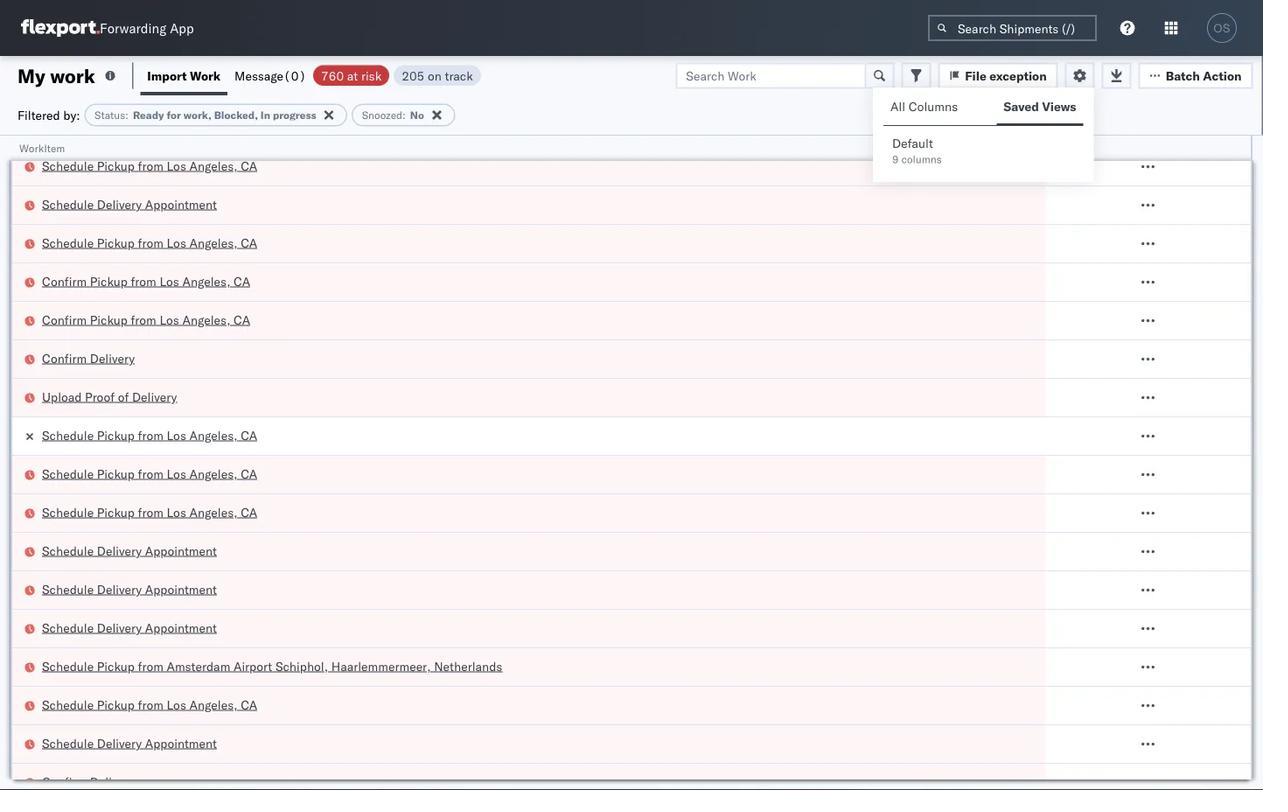 Task type: describe. For each thing, give the bounding box(es) containing it.
2 resize handle column header from the left
[[1231, 136, 1252, 790]]

angeles, for 2nd confirm pickup from los angeles, ca "link" from the top of the page
[[182, 312, 231, 327]]

message
[[235, 68, 284, 83]]

batch
[[1166, 68, 1201, 83]]

in
[[261, 109, 270, 122]]

at
[[347, 68, 358, 83]]

delivery for third schedule delivery appointment 'button'
[[97, 582, 142, 597]]

760 at risk
[[321, 68, 382, 83]]

4 schedule pickup from los angeles, ca button from the top
[[42, 504, 257, 523]]

angeles, for schedule pickup from los angeles, ca link related to 3rd schedule pickup from los angeles, ca button from the top
[[190, 466, 238, 481]]

from for first schedule pickup from los angeles, ca button from the bottom's schedule pickup from los angeles, ca link
[[138, 697, 164, 712]]

upload customs clearance documents link
[[42, 119, 260, 136]]

9
[[893, 153, 899, 166]]

from for 2nd schedule pickup from los angeles, ca button from the top of the page schedule pickup from los angeles, ca link
[[138, 235, 164, 250]]

upload customs clearance documents
[[42, 119, 260, 135]]

upload proof of delivery link
[[42, 388, 177, 406]]

delivery for fourth schedule delivery appointment 'button' from the bottom
[[97, 543, 142, 558]]

upload for upload customs clearance documents
[[42, 119, 82, 135]]

batch action
[[1166, 68, 1242, 83]]

3 schedule pickup from los angeles, ca link from the top
[[42, 427, 257, 444]]

schedule for fifth schedule delivery appointment 'button' from the bottom the schedule delivery appointment link
[[42, 196, 94, 212]]

action
[[1204, 68, 1242, 83]]

4 schedule delivery appointment button from the top
[[42, 619, 217, 638]]

1 resize handle column header from the left
[[1025, 136, 1046, 790]]

schedule pickup from los angeles, ca for schedule pickup from los angeles, ca link associated with second schedule pickup from los angeles, ca button from the bottom of the page
[[42, 505, 257, 520]]

confirm for 1st confirm delivery button from the bottom of the page
[[42, 774, 87, 789]]

status : ready for work, blocked, in progress
[[95, 109, 317, 122]]

schedule pickup from los angeles, ca link for 3rd schedule pickup from los angeles, ca button from the top
[[42, 465, 257, 483]]

(0)
[[284, 68, 306, 83]]

from for schedule pickup from los angeles, ca link related to 3rd schedule pickup from los angeles, ca button from the top
[[138, 466, 164, 481]]

status
[[95, 109, 125, 122]]

appointment for fifth schedule delivery appointment 'button' from the bottom the schedule delivery appointment link
[[145, 196, 217, 212]]

1 confirm delivery button from the top
[[42, 350, 135, 369]]

delivery for first schedule delivery appointment 'button' from the bottom
[[97, 736, 142, 751]]

from for schedule pickup from los angeles, ca link for first schedule pickup from los angeles, ca button
[[138, 158, 164, 173]]

upload proof of delivery button
[[42, 388, 177, 407]]

progress
[[273, 109, 317, 122]]

by:
[[63, 107, 80, 123]]

schedule for schedule pickup from los angeles, ca link associated with second schedule pickup from los angeles, ca button from the bottom of the page
[[42, 505, 94, 520]]

saved views
[[1004, 99, 1077, 114]]

angeles, for 2nd schedule pickup from los angeles, ca button from the top of the page schedule pickup from los angeles, ca link
[[190, 235, 238, 250]]

schedule pickup from los angeles, ca for 2nd schedule pickup from los angeles, ca button from the top of the page schedule pickup from los angeles, ca link
[[42, 235, 257, 250]]

1 confirm pickup from los angeles, ca link from the top
[[42, 273, 250, 290]]

angeles, for 1st confirm pickup from los angeles, ca "link" from the top of the page
[[182, 273, 231, 289]]

confirm delivery link for 1st confirm delivery button from the bottom of the page
[[42, 773, 135, 790]]

flexport. image
[[21, 19, 100, 37]]

schedule pickup from los angeles, ca for 3rd schedule pickup from los angeles, ca link from the top
[[42, 428, 257, 443]]

schedule pickup from los angeles, ca link for 2nd schedule pickup from los angeles, ca button from the top of the page
[[42, 234, 257, 252]]

schedule for the schedule delivery appointment link associated with third schedule delivery appointment 'button'
[[42, 582, 94, 597]]

schedule delivery appointment link for first schedule delivery appointment 'button' from the bottom
[[42, 735, 217, 752]]

confirm for second confirm pickup from los angeles, ca 'button' from the top
[[42, 312, 87, 327]]

blocked,
[[214, 109, 258, 122]]

pickup for first schedule pickup from los angeles, ca button from the bottom's schedule pickup from los angeles, ca link
[[97, 697, 135, 712]]

columns
[[902, 153, 942, 166]]

schedule pickup from los angeles, ca link for second schedule pickup from los angeles, ca button from the bottom of the page
[[42, 504, 257, 521]]

ready
[[133, 109, 164, 122]]

pickup for schedule pickup from amsterdam airport schiphol, haarlemmermeer, netherlands link
[[97, 659, 135, 674]]

forwarding
[[100, 20, 167, 36]]

batch action button
[[1139, 63, 1254, 89]]

appointment for the schedule delivery appointment link related to second schedule delivery appointment 'button' from the bottom of the page
[[145, 620, 217, 635]]

schedule for the schedule delivery appointment link associated with first schedule delivery appointment 'button' from the bottom
[[42, 736, 94, 751]]

all columns
[[891, 99, 958, 114]]

760
[[321, 68, 344, 83]]

1 schedule delivery appointment button from the top
[[42, 196, 217, 215]]

clearance
[[137, 119, 193, 135]]

all columns button
[[884, 91, 969, 125]]

: for snoozed
[[403, 109, 406, 122]]

5 schedule pickup from los angeles, ca button from the top
[[42, 696, 257, 715]]

confirm for first confirm pickup from los angeles, ca 'button'
[[42, 273, 87, 289]]

risk
[[361, 68, 382, 83]]

3 schedule delivery appointment button from the top
[[42, 581, 217, 600]]

schedule pickup from los angeles, ca for first schedule pickup from los angeles, ca button from the bottom's schedule pickup from los angeles, ca link
[[42, 697, 257, 712]]

schiphol,
[[276, 659, 328, 674]]

angeles, for schedule pickup from los angeles, ca link for first schedule pickup from los angeles, ca button
[[190, 158, 238, 173]]

2 schedule pickup from los angeles, ca button from the top
[[42, 234, 257, 253]]

pickup for 1st confirm pickup from los angeles, ca "link" from the top of the page
[[90, 273, 128, 289]]

delivery for 2nd confirm delivery button from the bottom of the page
[[90, 351, 135, 366]]

schedule for 2nd schedule pickup from los angeles, ca button from the top of the page schedule pickup from los angeles, ca link
[[42, 235, 94, 250]]

schedule for fourth schedule delivery appointment 'button' from the bottom's the schedule delivery appointment link
[[42, 543, 94, 558]]

confirm delivery for 2nd confirm delivery button from the bottom of the page
[[42, 351, 135, 366]]

schedule for 3rd schedule pickup from los angeles, ca link from the top
[[42, 428, 94, 443]]

track
[[445, 68, 473, 83]]

schedule delivery appointment for the schedule delivery appointment link associated with first schedule delivery appointment 'button' from the bottom
[[42, 736, 217, 751]]



Task type: vqa. For each thing, say whether or not it's contained in the screenshot.
7th "Resize Handle" column header from the right
no



Task type: locate. For each thing, give the bounding box(es) containing it.
1 vertical spatial confirm pickup from los angeles, ca button
[[42, 311, 250, 330]]

import work
[[147, 68, 221, 83]]

: left no
[[403, 109, 406, 122]]

pickup for 2nd confirm pickup from los angeles, ca "link" from the top of the page
[[90, 312, 128, 327]]

2 confirm delivery from the top
[[42, 774, 135, 789]]

4 schedule from the top
[[42, 428, 94, 443]]

1 confirm pickup from los angeles, ca from the top
[[42, 273, 250, 289]]

5 schedule from the top
[[42, 466, 94, 481]]

snoozed
[[362, 109, 403, 122]]

12 schedule from the top
[[42, 736, 94, 751]]

1 vertical spatial confirm delivery
[[42, 774, 135, 789]]

2 schedule delivery appointment from the top
[[42, 543, 217, 558]]

file exception button
[[938, 63, 1059, 89], [938, 63, 1059, 89]]

1 confirm delivery from the top
[[42, 351, 135, 366]]

pickup for 3rd schedule pickup from los angeles, ca link from the top
[[97, 428, 135, 443]]

pickup for schedule pickup from los angeles, ca link associated with second schedule pickup from los angeles, ca button from the bottom of the page
[[97, 505, 135, 520]]

schedule pickup from amsterdam airport schiphol, haarlemmermeer, netherlands button
[[42, 658, 503, 677]]

for
[[167, 109, 181, 122]]

angeles, for 3rd schedule pickup from los angeles, ca link from the top
[[190, 428, 238, 443]]

schedule for schedule pickup from los angeles, ca link related to 3rd schedule pickup from los angeles, ca button from the top
[[42, 466, 94, 481]]

from for schedule pickup from amsterdam airport schiphol, haarlemmermeer, netherlands link
[[138, 659, 164, 674]]

confirm delivery for 1st confirm delivery button from the bottom of the page
[[42, 774, 135, 789]]

2 confirm delivery link from the top
[[42, 773, 135, 790]]

3 schedule pickup from los angeles, ca from the top
[[42, 428, 257, 443]]

forwarding app
[[100, 20, 194, 36]]

: left the "ready"
[[125, 109, 129, 122]]

schedule pickup from los angeles, ca for schedule pickup from los angeles, ca link related to 3rd schedule pickup from los angeles, ca button from the top
[[42, 466, 257, 481]]

schedule pickup from los angeles, ca link for first schedule pickup from los angeles, ca button
[[42, 157, 257, 175]]

1 vertical spatial confirm pickup from los angeles, ca link
[[42, 311, 250, 329]]

pickup
[[97, 158, 135, 173], [97, 235, 135, 250], [90, 273, 128, 289], [90, 312, 128, 327], [97, 428, 135, 443], [97, 466, 135, 481], [97, 505, 135, 520], [97, 659, 135, 674], [97, 697, 135, 712]]

exception
[[990, 68, 1047, 83]]

8 schedule from the top
[[42, 582, 94, 597]]

confirm pickup from los angeles, ca button
[[42, 273, 250, 292], [42, 311, 250, 330]]

pickup for schedule pickup from los angeles, ca link for first schedule pickup from los angeles, ca button
[[97, 158, 135, 173]]

schedule for the schedule delivery appointment link related to second schedule delivery appointment 'button' from the bottom of the page
[[42, 620, 94, 635]]

0 vertical spatial confirm delivery link
[[42, 350, 135, 367]]

snoozed : no
[[362, 109, 424, 122]]

upload
[[42, 119, 82, 135], [42, 389, 82, 404]]

schedule delivery appointment link for fourth schedule delivery appointment 'button' from the bottom
[[42, 542, 217, 560]]

schedule for first schedule pickup from los angeles, ca button from the bottom's schedule pickup from los angeles, ca link
[[42, 697, 94, 712]]

6 schedule from the top
[[42, 505, 94, 520]]

4 schedule pickup from los angeles, ca from the top
[[42, 466, 257, 481]]

from for 3rd schedule pickup from los angeles, ca link from the top
[[138, 428, 164, 443]]

0 vertical spatial confirm pickup from los angeles, ca button
[[42, 273, 250, 292]]

from
[[138, 158, 164, 173], [138, 235, 164, 250], [131, 273, 156, 289], [131, 312, 156, 327], [138, 428, 164, 443], [138, 466, 164, 481], [138, 505, 164, 520], [138, 659, 164, 674], [138, 697, 164, 712]]

appointment
[[145, 196, 217, 212], [145, 543, 217, 558], [145, 582, 217, 597], [145, 620, 217, 635], [145, 736, 217, 751]]

1 schedule pickup from los angeles, ca button from the top
[[42, 157, 257, 176]]

schedule delivery appointment link for second schedule delivery appointment 'button' from the bottom of the page
[[42, 619, 217, 637]]

upload for upload proof of delivery
[[42, 389, 82, 404]]

5 schedule delivery appointment link from the top
[[42, 735, 217, 752]]

work
[[50, 63, 95, 88]]

delivery inside button
[[132, 389, 177, 404]]

: for status
[[125, 109, 129, 122]]

schedule delivery appointment button
[[42, 196, 217, 215], [42, 542, 217, 561], [42, 581, 217, 600], [42, 619, 217, 638], [42, 735, 217, 754]]

workitem
[[19, 141, 65, 154]]

file exception
[[966, 68, 1047, 83]]

confirm for 2nd confirm delivery button from the bottom of the page
[[42, 351, 87, 366]]

no
[[410, 109, 424, 122]]

work,
[[184, 109, 212, 122]]

app
[[170, 20, 194, 36]]

6 schedule pickup from los angeles, ca from the top
[[42, 697, 257, 712]]

0 vertical spatial upload
[[42, 119, 82, 135]]

5 schedule pickup from los angeles, ca link from the top
[[42, 504, 257, 521]]

airport
[[234, 659, 272, 674]]

7 schedule from the top
[[42, 543, 94, 558]]

1 vertical spatial upload
[[42, 389, 82, 404]]

import work button
[[140, 56, 228, 95]]

of
[[118, 389, 129, 404]]

netherlands
[[434, 659, 503, 674]]

2 upload from the top
[[42, 389, 82, 404]]

schedule
[[42, 158, 94, 173], [42, 196, 94, 212], [42, 235, 94, 250], [42, 428, 94, 443], [42, 466, 94, 481], [42, 505, 94, 520], [42, 543, 94, 558], [42, 582, 94, 597], [42, 620, 94, 635], [42, 659, 94, 674], [42, 697, 94, 712], [42, 736, 94, 751]]

upload proof of delivery
[[42, 389, 177, 404]]

4 confirm from the top
[[42, 774, 87, 789]]

confirm delivery
[[42, 351, 135, 366], [42, 774, 135, 789]]

upload up workitem
[[42, 119, 82, 135]]

filtered
[[18, 107, 60, 123]]

upload customs clearance documents button
[[42, 119, 260, 138]]

0 horizontal spatial resize handle column header
[[1025, 136, 1046, 790]]

upload inside button
[[42, 389, 82, 404]]

2 schedule from the top
[[42, 196, 94, 212]]

resize handle column header
[[1025, 136, 1046, 790], [1231, 136, 1252, 790]]

workitem button
[[11, 137, 1029, 155]]

2 confirm pickup from los angeles, ca link from the top
[[42, 311, 250, 329]]

1 schedule delivery appointment from the top
[[42, 196, 217, 212]]

work
[[190, 68, 221, 83]]

0 horizontal spatial :
[[125, 109, 129, 122]]

my
[[18, 63, 45, 88]]

3 confirm from the top
[[42, 351, 87, 366]]

amsterdam
[[167, 659, 230, 674]]

2 confirm pickup from los angeles, ca from the top
[[42, 312, 250, 327]]

1 confirm from the top
[[42, 273, 87, 289]]

confirm pickup from los angeles, ca link
[[42, 273, 250, 290], [42, 311, 250, 329]]

1 schedule pickup from los angeles, ca from the top
[[42, 158, 257, 173]]

4 schedule pickup from los angeles, ca link from the top
[[42, 465, 257, 483]]

schedule pickup from los angeles, ca link
[[42, 157, 257, 175], [42, 234, 257, 252], [42, 427, 257, 444], [42, 465, 257, 483], [42, 504, 257, 521], [42, 696, 257, 714]]

confirm delivery button
[[42, 350, 135, 369], [42, 773, 135, 790]]

schedule pickup from amsterdam airport schiphol, haarlemmermeer, netherlands link
[[42, 658, 503, 675]]

pickup for 2nd schedule pickup from los angeles, ca button from the top of the page schedule pickup from los angeles, ca link
[[97, 235, 135, 250]]

1 confirm pickup from los angeles, ca button from the top
[[42, 273, 250, 292]]

2 schedule pickup from los angeles, ca from the top
[[42, 235, 257, 250]]

1 schedule delivery appointment link from the top
[[42, 196, 217, 213]]

schedule delivery appointment link for fifth schedule delivery appointment 'button' from the bottom
[[42, 196, 217, 213]]

Search Shipments (/) text field
[[929, 15, 1097, 41]]

9 schedule from the top
[[42, 620, 94, 635]]

Search Work text field
[[676, 63, 867, 89]]

3 schedule pickup from los angeles, ca button from the top
[[42, 465, 257, 484]]

6 schedule pickup from los angeles, ca link from the top
[[42, 696, 257, 714]]

4 schedule delivery appointment link from the top
[[42, 619, 217, 637]]

os button
[[1203, 8, 1243, 48]]

schedule pickup from los angeles, ca
[[42, 158, 257, 173], [42, 235, 257, 250], [42, 428, 257, 443], [42, 466, 257, 481], [42, 505, 257, 520], [42, 697, 257, 712]]

2 confirm from the top
[[42, 312, 87, 327]]

schedule delivery appointment for fifth schedule delivery appointment 'button' from the bottom the schedule delivery appointment link
[[42, 196, 217, 212]]

1 upload from the top
[[42, 119, 82, 135]]

schedule pickup from los angeles, ca for schedule pickup from los angeles, ca link for first schedule pickup from los angeles, ca button
[[42, 158, 257, 173]]

on
[[428, 68, 442, 83]]

2 confirm pickup from los angeles, ca button from the top
[[42, 311, 250, 330]]

2 confirm delivery button from the top
[[42, 773, 135, 790]]

forwarding app link
[[21, 19, 194, 37]]

import
[[147, 68, 187, 83]]

1 : from the left
[[125, 109, 129, 122]]

customs
[[85, 119, 134, 135]]

2 appointment from the top
[[145, 543, 217, 558]]

2 schedule delivery appointment button from the top
[[42, 542, 217, 561]]

5 schedule delivery appointment from the top
[[42, 736, 217, 751]]

schedule pickup from amsterdam airport schiphol, haarlemmermeer, netherlands
[[42, 659, 503, 674]]

schedule for schedule pickup from amsterdam airport schiphol, haarlemmermeer, netherlands link
[[42, 659, 94, 674]]

from for 2nd confirm pickup from los angeles, ca "link" from the top of the page
[[131, 312, 156, 327]]

pickup for schedule pickup from los angeles, ca link related to 3rd schedule pickup from los angeles, ca button from the top
[[97, 466, 135, 481]]

10 schedule from the top
[[42, 659, 94, 674]]

all
[[891, 99, 906, 114]]

1 vertical spatial confirm delivery button
[[42, 773, 135, 790]]

confirm pickup from los angeles, ca
[[42, 273, 250, 289], [42, 312, 250, 327]]

2 schedule pickup from los angeles, ca link from the top
[[42, 234, 257, 252]]

205
[[402, 68, 425, 83]]

schedule delivery appointment link
[[42, 196, 217, 213], [42, 542, 217, 560], [42, 581, 217, 598], [42, 619, 217, 637], [42, 735, 217, 752]]

saved
[[1004, 99, 1040, 114]]

default
[[893, 136, 934, 151]]

delivery for fifth schedule delivery appointment 'button' from the bottom
[[97, 196, 142, 212]]

0 vertical spatial confirm pickup from los angeles, ca
[[42, 273, 250, 289]]

1 horizontal spatial :
[[403, 109, 406, 122]]

delivery for second schedule delivery appointment 'button' from the bottom of the page
[[97, 620, 142, 635]]

5 schedule pickup from los angeles, ca from the top
[[42, 505, 257, 520]]

schedule delivery appointment for the schedule delivery appointment link associated with third schedule delivery appointment 'button'
[[42, 582, 217, 597]]

0 vertical spatial confirm delivery button
[[42, 350, 135, 369]]

3 schedule delivery appointment link from the top
[[42, 581, 217, 598]]

0 vertical spatial confirm pickup from los angeles, ca link
[[42, 273, 250, 290]]

0 vertical spatial confirm delivery
[[42, 351, 135, 366]]

schedule delivery appointment for the schedule delivery appointment link related to second schedule delivery appointment 'button' from the bottom of the page
[[42, 620, 217, 635]]

appointment for fourth schedule delivery appointment 'button' from the bottom's the schedule delivery appointment link
[[145, 543, 217, 558]]

message (0)
[[235, 68, 306, 83]]

:
[[125, 109, 129, 122], [403, 109, 406, 122]]

appointment for the schedule delivery appointment link associated with first schedule delivery appointment 'button' from the bottom
[[145, 736, 217, 751]]

5 schedule delivery appointment button from the top
[[42, 735, 217, 754]]

1 confirm delivery link from the top
[[42, 350, 135, 367]]

1 horizontal spatial resize handle column header
[[1231, 136, 1252, 790]]

1 vertical spatial confirm delivery link
[[42, 773, 135, 790]]

confirm delivery link for 2nd confirm delivery button from the bottom of the page
[[42, 350, 135, 367]]

documents
[[197, 119, 260, 135]]

1 schedule pickup from los angeles, ca link from the top
[[42, 157, 257, 175]]

ca
[[241, 158, 257, 173], [241, 235, 257, 250], [234, 273, 250, 289], [234, 312, 250, 327], [241, 428, 257, 443], [241, 466, 257, 481], [241, 505, 257, 520], [241, 697, 257, 712]]

1 appointment from the top
[[145, 196, 217, 212]]

columns
[[909, 99, 958, 114]]

saved views button
[[997, 91, 1084, 125]]

from for schedule pickup from los angeles, ca link associated with second schedule pickup from los angeles, ca button from the bottom of the page
[[138, 505, 164, 520]]

205 on track
[[402, 68, 473, 83]]

5 appointment from the top
[[145, 736, 217, 751]]

schedule pickup from los angeles, ca button
[[42, 157, 257, 176], [42, 234, 257, 253], [42, 465, 257, 484], [42, 504, 257, 523], [42, 696, 257, 715]]

upload left proof
[[42, 389, 82, 404]]

default 9 columns
[[893, 136, 942, 166]]

3 schedule from the top
[[42, 235, 94, 250]]

3 schedule delivery appointment from the top
[[42, 582, 217, 597]]

schedule delivery appointment link for third schedule delivery appointment 'button'
[[42, 581, 217, 598]]

confirm delivery link
[[42, 350, 135, 367], [42, 773, 135, 790]]

from for 1st confirm pickup from los angeles, ca "link" from the top of the page
[[131, 273, 156, 289]]

os
[[1214, 21, 1231, 35]]

2 schedule delivery appointment link from the top
[[42, 542, 217, 560]]

angeles, for schedule pickup from los angeles, ca link associated with second schedule pickup from los angeles, ca button from the bottom of the page
[[190, 505, 238, 520]]

proof
[[85, 389, 115, 404]]

11 schedule from the top
[[42, 697, 94, 712]]

schedule pickup from los angeles, ca link for first schedule pickup from los angeles, ca button from the bottom
[[42, 696, 257, 714]]

los
[[167, 158, 186, 173], [167, 235, 186, 250], [160, 273, 179, 289], [160, 312, 179, 327], [167, 428, 186, 443], [167, 466, 186, 481], [167, 505, 186, 520], [167, 697, 186, 712]]

4 schedule delivery appointment from the top
[[42, 620, 217, 635]]

angeles,
[[190, 158, 238, 173], [190, 235, 238, 250], [182, 273, 231, 289], [182, 312, 231, 327], [190, 428, 238, 443], [190, 466, 238, 481], [190, 505, 238, 520], [190, 697, 238, 712]]

1 vertical spatial confirm pickup from los angeles, ca
[[42, 312, 250, 327]]

4 appointment from the top
[[145, 620, 217, 635]]

schedule delivery appointment for fourth schedule delivery appointment 'button' from the bottom's the schedule delivery appointment link
[[42, 543, 217, 558]]

delivery
[[97, 196, 142, 212], [90, 351, 135, 366], [132, 389, 177, 404], [97, 543, 142, 558], [97, 582, 142, 597], [97, 620, 142, 635], [97, 736, 142, 751], [90, 774, 135, 789]]

schedule delivery appointment
[[42, 196, 217, 212], [42, 543, 217, 558], [42, 582, 217, 597], [42, 620, 217, 635], [42, 736, 217, 751]]

2 : from the left
[[403, 109, 406, 122]]

views
[[1043, 99, 1077, 114]]

schedule for schedule pickup from los angeles, ca link for first schedule pickup from los angeles, ca button
[[42, 158, 94, 173]]

confirm
[[42, 273, 87, 289], [42, 312, 87, 327], [42, 351, 87, 366], [42, 774, 87, 789]]

my work
[[18, 63, 95, 88]]

upload inside button
[[42, 119, 82, 135]]

haarlemmermeer,
[[331, 659, 431, 674]]

file
[[966, 68, 987, 83]]

3 appointment from the top
[[145, 582, 217, 597]]

delivery for 1st confirm delivery button from the bottom of the page
[[90, 774, 135, 789]]

angeles, for first schedule pickup from los angeles, ca button from the bottom's schedule pickup from los angeles, ca link
[[190, 697, 238, 712]]

appointment for the schedule delivery appointment link associated with third schedule delivery appointment 'button'
[[145, 582, 217, 597]]

1 schedule from the top
[[42, 158, 94, 173]]

filtered by:
[[18, 107, 80, 123]]



